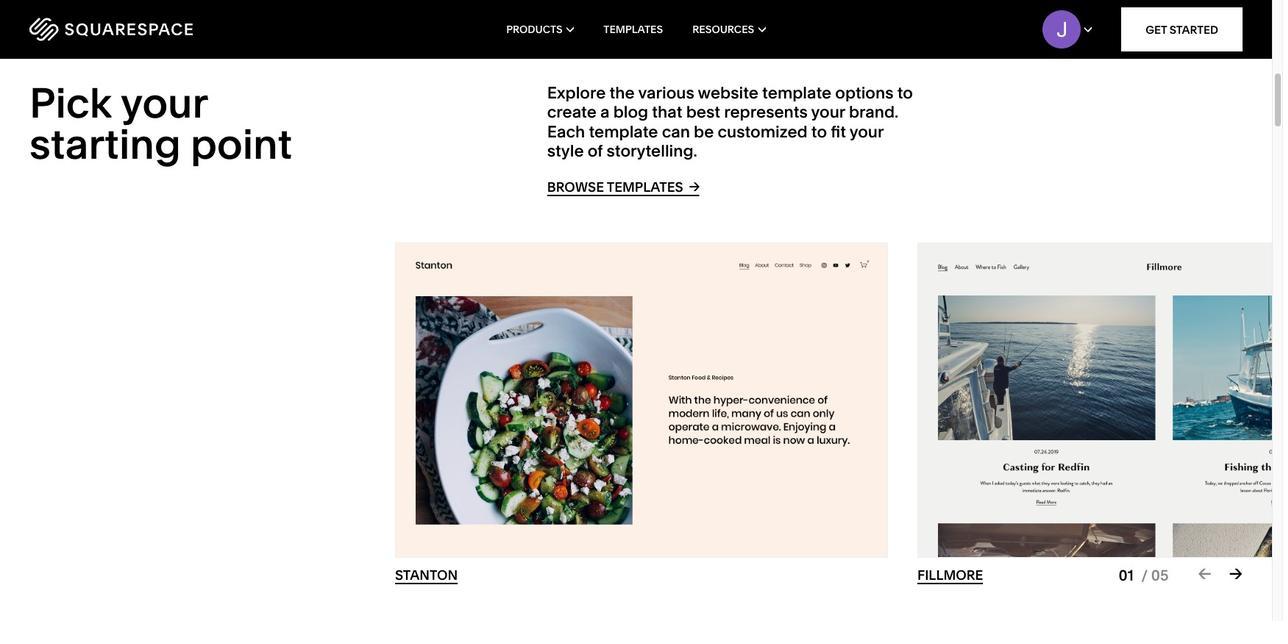 Task type: vqa. For each thing, say whether or not it's contained in the screenshot.
right your
yes



Task type: locate. For each thing, give the bounding box(es) containing it.
get
[[1146, 22, 1168, 36]]

/ 05
[[1142, 567, 1169, 585]]

templates link
[[604, 0, 663, 59]]

template
[[763, 83, 832, 103], [589, 122, 658, 142]]

1 vertical spatial to
[[812, 122, 827, 142]]

05
[[1152, 567, 1169, 585]]

explore the various website template options to create a blog that best represents your brand. each template can be customized to fit your style of storytelling.
[[547, 83, 913, 161]]

1 vertical spatial template
[[589, 122, 658, 142]]

browse
[[547, 179, 604, 196]]

0 horizontal spatial your
[[121, 78, 207, 128]]

template down the
[[589, 122, 658, 142]]

get started
[[1146, 22, 1219, 36]]

represents
[[724, 102, 808, 122]]

options
[[836, 83, 894, 103]]

create
[[547, 102, 597, 122]]

fillmore
[[918, 568, 984, 585]]

to right "options"
[[898, 83, 913, 103]]

fillmore button
[[918, 568, 984, 585]]

1 horizontal spatial →
[[1230, 565, 1243, 585]]

0 horizontal spatial →
[[689, 178, 700, 195]]

customized
[[718, 122, 808, 142]]

squarespace logo image
[[29, 18, 193, 41]]

to
[[898, 83, 913, 103], [812, 122, 827, 142]]

blog
[[614, 102, 649, 122]]

your inside 'pick your starting point'
[[121, 78, 207, 128]]

templates down storytelling. at top
[[607, 179, 684, 196]]

0 vertical spatial to
[[898, 83, 913, 103]]

fillmore template image
[[919, 244, 1284, 558]]

point
[[191, 119, 292, 169]]

resources
[[693, 23, 755, 36]]

template up "customized"
[[763, 83, 832, 103]]

fit
[[831, 122, 846, 142]]

1 vertical spatial templates
[[607, 179, 684, 196]]

products button
[[507, 0, 574, 59]]

website
[[698, 83, 759, 103]]

→
[[689, 178, 700, 195], [1230, 565, 1243, 585]]

to left fit on the right top of page
[[812, 122, 827, 142]]

each
[[547, 122, 585, 142]]

brand.
[[849, 102, 899, 122]]

can
[[662, 122, 690, 142]]

→ inside browse templates →
[[689, 178, 700, 195]]

that
[[652, 102, 683, 122]]

your
[[121, 78, 207, 128], [811, 102, 846, 122], [850, 122, 884, 142]]

explore
[[547, 83, 606, 103]]

0 vertical spatial →
[[689, 178, 700, 195]]

templates up the
[[604, 23, 663, 36]]

stanton
[[395, 568, 458, 585]]

→ button
[[1230, 565, 1243, 585]]

style
[[547, 141, 584, 161]]

0 vertical spatial template
[[763, 83, 832, 103]]

resources button
[[693, 0, 766, 59]]

1 vertical spatial →
[[1230, 565, 1243, 585]]

templates
[[604, 23, 663, 36], [607, 179, 684, 196]]



Task type: describe. For each thing, give the bounding box(es) containing it.
/
[[1142, 567, 1148, 585]]

1 horizontal spatial your
[[811, 102, 846, 122]]

1 horizontal spatial to
[[898, 83, 913, 103]]

a
[[601, 102, 610, 122]]

2 horizontal spatial your
[[850, 122, 884, 142]]

pick
[[29, 78, 112, 128]]

0 horizontal spatial to
[[812, 122, 827, 142]]

1 horizontal spatial template
[[763, 83, 832, 103]]

be
[[694, 122, 714, 142]]

get started link
[[1122, 7, 1243, 52]]

pick your starting point
[[29, 78, 292, 169]]

the
[[610, 83, 635, 103]]

0 horizontal spatial template
[[589, 122, 658, 142]]

squarespace logo link
[[29, 18, 272, 41]]

starting
[[29, 119, 181, 169]]

01
[[1119, 567, 1134, 585]]

of
[[588, 141, 603, 161]]

stanton template image
[[396, 244, 888, 558]]

best
[[686, 102, 721, 122]]

0 vertical spatial templates
[[604, 23, 663, 36]]

started
[[1170, 22, 1219, 36]]

storytelling.
[[607, 141, 698, 161]]

products
[[507, 23, 563, 36]]

browse templates →
[[547, 178, 700, 196]]

templates inside browse templates →
[[607, 179, 684, 196]]

various
[[638, 83, 695, 103]]

stanton button
[[395, 568, 458, 585]]



